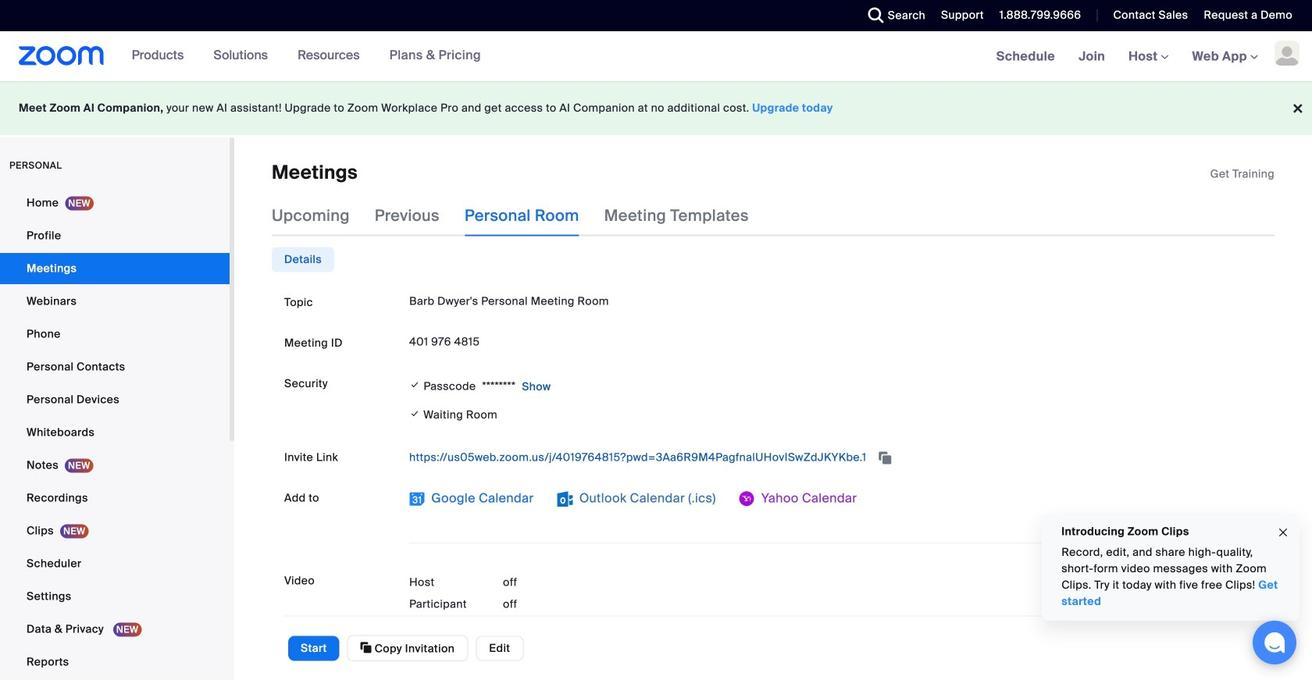 Task type: describe. For each thing, give the bounding box(es) containing it.
meetings navigation
[[985, 31, 1313, 82]]

personal menu menu
[[0, 188, 230, 680]]

add to yahoo calendar image
[[740, 491, 755, 507]]

open chat image
[[1264, 632, 1286, 654]]

tabs of meeting tab list
[[272, 196, 774, 236]]

close image
[[1278, 524, 1290, 542]]

checked image
[[410, 378, 421, 393]]

product information navigation
[[104, 31, 493, 81]]

profile picture image
[[1275, 41, 1300, 66]]

add to outlook calendar (.ics) image
[[558, 491, 573, 507]]



Task type: vqa. For each thing, say whether or not it's contained in the screenshot.
60 Popup Button
no



Task type: locate. For each thing, give the bounding box(es) containing it.
footer
[[0, 81, 1313, 135]]

add to google calendar image
[[410, 491, 425, 507]]

banner
[[0, 31, 1313, 82]]

copy url image
[[878, 453, 893, 464]]

zoom logo image
[[19, 46, 104, 66]]

checked image
[[410, 406, 421, 422]]

copy image
[[361, 641, 372, 655]]

tab list
[[272, 247, 335, 272]]

tab
[[272, 247, 335, 272]]

application
[[1211, 166, 1275, 182]]



